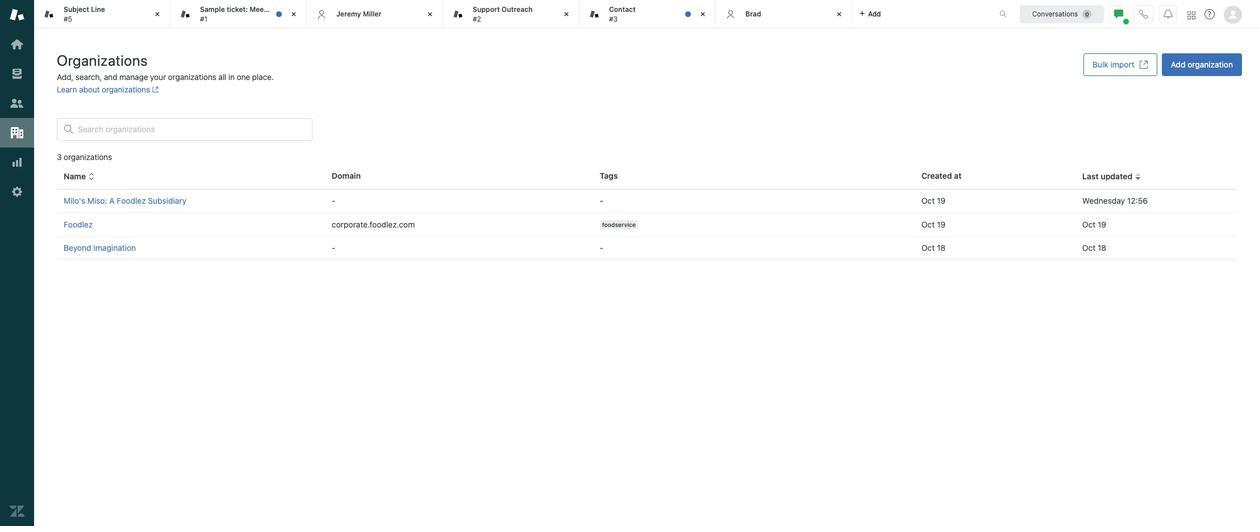 Task type: describe. For each thing, give the bounding box(es) containing it.
- down the corporate.foodlez.com
[[332, 243, 335, 253]]

organizations add, search, and manage your organizations all in one place.
[[57, 52, 274, 82]]

oct for oct 19
[[921, 220, 935, 229]]

zendesk products image
[[1187, 11, 1195, 19]]

in
[[228, 72, 235, 82]]

- down the tags
[[600, 196, 603, 206]]

learn about organizations
[[57, 85, 150, 94]]

#3
[[609, 14, 618, 23]]

domain
[[332, 171, 361, 181]]

bulk
[[1093, 60, 1108, 69]]

milo's
[[64, 196, 85, 206]]

ticket:
[[227, 5, 248, 14]]

sample
[[200, 5, 225, 14]]

3
[[57, 152, 62, 162]]

zendesk support image
[[10, 7, 24, 22]]

foodlez link
[[64, 220, 93, 229]]

button displays agent's chat status as online. image
[[1114, 9, 1123, 18]]

tabs tab list
[[34, 0, 987, 28]]

conversations button
[[1020, 5, 1104, 23]]

last updated
[[1082, 172, 1133, 181]]

corporate.foodlez.com
[[332, 220, 415, 229]]

tab containing sample ticket: meet the ticket
[[170, 0, 307, 28]]

all
[[218, 72, 226, 82]]

conversations
[[1032, 9, 1078, 18]]

Search organizations field
[[78, 124, 305, 135]]

support outreach #2
[[473, 5, 533, 23]]

name
[[64, 172, 86, 181]]

(opens in a new tab) image
[[150, 87, 159, 93]]

zendesk image
[[10, 505, 24, 519]]

oct for oct 18
[[921, 243, 935, 253]]

wednesday
[[1082, 196, 1125, 206]]

tab containing support outreach
[[443, 0, 580, 28]]

jeremy
[[336, 10, 361, 18]]

beyond imagination
[[64, 243, 136, 253]]

4 close image from the left
[[697, 9, 708, 20]]

about
[[79, 85, 100, 94]]

#2
[[473, 14, 481, 23]]

- down foodservice
[[600, 243, 603, 253]]

customers image
[[10, 96, 24, 111]]

close image
[[424, 9, 436, 20]]

organizations image
[[10, 126, 24, 140]]

manage
[[119, 72, 148, 82]]

brad tab
[[716, 0, 852, 28]]

beyond
[[64, 243, 91, 253]]

miller
[[363, 10, 381, 18]]

one
[[237, 72, 250, 82]]

main element
[[0, 0, 34, 527]]

bulk import button
[[1083, 53, 1157, 76]]

2 close image from the left
[[288, 9, 299, 20]]

tab containing subject line
[[34, 0, 170, 28]]

support
[[473, 5, 500, 14]]

add button
[[852, 0, 888, 28]]

1 vertical spatial organizations
[[102, 85, 150, 94]]

subsidiary
[[148, 196, 186, 206]]

updated
[[1101, 172, 1133, 181]]

and
[[104, 72, 117, 82]]

2 oct 18 from the left
[[1082, 243, 1106, 253]]

oct 19 for wednesday
[[921, 196, 945, 206]]

created at
[[921, 171, 962, 181]]

place.
[[252, 72, 274, 82]]

12:56
[[1127, 196, 1148, 206]]

0 vertical spatial foodlez
[[117, 196, 146, 206]]

milo's miso: a foodlez subsidiary link
[[64, 196, 186, 206]]

close image inside brad tab
[[833, 9, 845, 20]]



Task type: vqa. For each thing, say whether or not it's contained in the screenshot.
"Milo's Miso: A Foodlez Subsidiary" tab
no



Task type: locate. For each thing, give the bounding box(es) containing it.
oct 18
[[921, 243, 945, 253], [1082, 243, 1106, 253]]

1 horizontal spatial foodlez
[[117, 196, 146, 206]]

contact
[[609, 5, 636, 14]]

a
[[109, 196, 115, 206]]

close image left #3
[[561, 9, 572, 20]]

3 tab from the left
[[443, 0, 580, 28]]

subject
[[64, 5, 89, 14]]

jeremy miller tab
[[307, 0, 443, 28]]

organizations down manage
[[102, 85, 150, 94]]

your
[[150, 72, 166, 82]]

2 vertical spatial organizations
[[64, 152, 112, 162]]

add organization button
[[1162, 53, 1242, 76]]

1 18 from the left
[[937, 243, 945, 253]]

beyond imagination link
[[64, 243, 136, 253]]

organizations left all
[[168, 72, 216, 82]]

oct
[[921, 196, 935, 206], [921, 220, 935, 229], [1082, 220, 1096, 229], [921, 243, 935, 253], [1082, 243, 1096, 253]]

milo's miso: a foodlez subsidiary
[[64, 196, 186, 206]]

close image left brad
[[697, 9, 708, 20]]

views image
[[10, 66, 24, 81]]

tab
[[34, 0, 170, 28], [170, 0, 307, 28], [443, 0, 580, 28], [580, 0, 716, 28]]

created
[[921, 171, 952, 181]]

foodlez
[[117, 196, 146, 206], [64, 220, 93, 229]]

brad
[[745, 10, 761, 18]]

foodlez right a
[[117, 196, 146, 206]]

contact #3
[[609, 5, 636, 23]]

meet
[[250, 5, 267, 14]]

reporting image
[[10, 155, 24, 170]]

get started image
[[10, 37, 24, 52]]

tab containing contact
[[580, 0, 716, 28]]

1 oct 18 from the left
[[921, 243, 945, 253]]

3 organizations
[[57, 152, 112, 162]]

the
[[268, 5, 279, 14]]

add
[[1171, 60, 1185, 69]]

name button
[[64, 172, 95, 182]]

last updated button
[[1082, 172, 1142, 182]]

close image left #1
[[152, 9, 163, 20]]

- down domain
[[332, 196, 335, 206]]

add
[[868, 9, 881, 18]]

outreach
[[502, 5, 533, 14]]

organization
[[1188, 60, 1233, 69]]

miso:
[[87, 196, 107, 206]]

0 horizontal spatial 18
[[937, 243, 945, 253]]

19 for wednesday 12:56
[[937, 196, 945, 206]]

-
[[332, 196, 335, 206], [600, 196, 603, 206], [332, 243, 335, 253], [600, 243, 603, 253]]

tags
[[600, 171, 618, 181]]

organizations
[[168, 72, 216, 82], [102, 85, 150, 94], [64, 152, 112, 162]]

close image right the the
[[288, 9, 299, 20]]

oct 19 for oct
[[921, 220, 945, 229]]

1 horizontal spatial oct 18
[[1082, 243, 1106, 253]]

1 vertical spatial foodlez
[[64, 220, 93, 229]]

19 for oct 19
[[937, 220, 945, 229]]

oct 19
[[921, 196, 945, 206], [921, 220, 945, 229], [1082, 220, 1106, 229]]

2 18 from the left
[[1098, 243, 1106, 253]]

1 close image from the left
[[152, 9, 163, 20]]

at
[[954, 171, 962, 181]]

organizations up name button
[[64, 152, 112, 162]]

close image left add popup button
[[833, 9, 845, 20]]

#1
[[200, 14, 207, 23]]

ticket
[[281, 5, 300, 14]]

learn about organizations link
[[57, 85, 159, 94]]

5 close image from the left
[[833, 9, 845, 20]]

wednesday 12:56
[[1082, 196, 1148, 206]]

0 horizontal spatial foodlez
[[64, 220, 93, 229]]

1 horizontal spatial 18
[[1098, 243, 1106, 253]]

import
[[1111, 60, 1134, 69]]

last
[[1082, 172, 1099, 181]]

bulk import
[[1093, 60, 1134, 69]]

foodservice
[[602, 222, 636, 229]]

4 tab from the left
[[580, 0, 716, 28]]

18
[[937, 243, 945, 253], [1098, 243, 1106, 253]]

learn
[[57, 85, 77, 94]]

subject line #5
[[64, 5, 105, 23]]

organizations inside organizations add, search, and manage your organizations all in one place.
[[168, 72, 216, 82]]

#5
[[64, 14, 72, 23]]

add,
[[57, 72, 73, 82]]

sample ticket: meet the ticket #1
[[200, 5, 300, 23]]

notifications image
[[1164, 9, 1173, 18]]

line
[[91, 5, 105, 14]]

organizations
[[57, 52, 148, 69]]

0 vertical spatial organizations
[[168, 72, 216, 82]]

search,
[[75, 72, 102, 82]]

2 tab from the left
[[170, 0, 307, 28]]

jeremy miller
[[336, 10, 381, 18]]

foodlez up beyond
[[64, 220, 93, 229]]

admin image
[[10, 185, 24, 199]]

close image
[[152, 9, 163, 20], [288, 9, 299, 20], [561, 9, 572, 20], [697, 9, 708, 20], [833, 9, 845, 20]]

19
[[937, 196, 945, 206], [937, 220, 945, 229], [1098, 220, 1106, 229]]

1 tab from the left
[[34, 0, 170, 28]]

3 close image from the left
[[561, 9, 572, 20]]

oct for wednesday 12:56
[[921, 196, 935, 206]]

0 horizontal spatial oct 18
[[921, 243, 945, 253]]

imagination
[[93, 243, 136, 253]]

add organization
[[1171, 60, 1233, 69]]

get help image
[[1204, 9, 1215, 19]]



